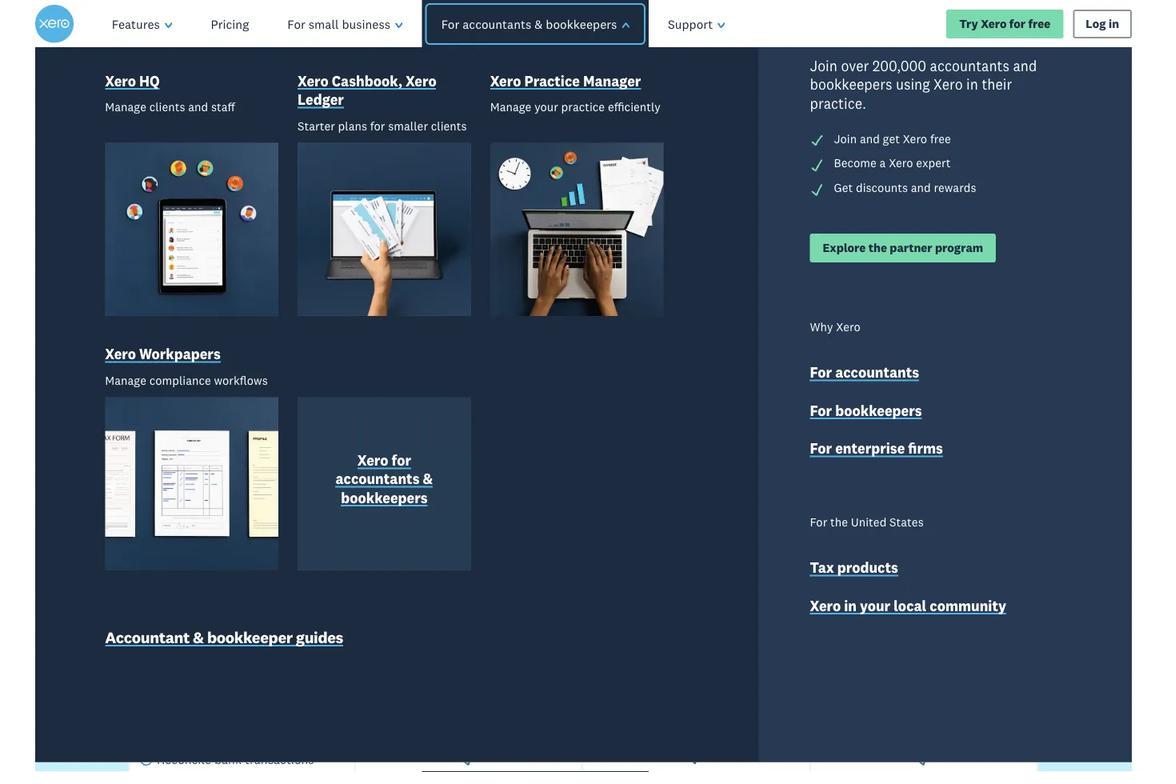 Task type: vqa. For each thing, say whether or not it's contained in the screenshot.
the bottom Software
no



Task type: describe. For each thing, give the bounding box(es) containing it.
accountants inside xero for accountants & bookkeepers
[[336, 470, 420, 488]]

for accountants & bookkeepers button
[[418, 0, 654, 48]]

over for 7
[[430, 563, 454, 578]]

log in link
[[1074, 10, 1133, 38]]

support
[[669, 186, 746, 213]]

xero hq
[[105, 72, 160, 90]]

for the united states
[[810, 515, 924, 530]]

xero in your local community
[[810, 597, 1007, 615]]

and inside join over 200,000 accountants and bookkeepers using xero in their practice.
[[1014, 57, 1038, 75]]

for right plans
[[370, 118, 385, 133]]

xero in your local community link
[[810, 597, 1007, 618]]

xero inside xero for accountants & bookkeepers
[[358, 452, 389, 469]]

products
[[838, 559, 899, 577]]

cashbook,
[[332, 72, 403, 90]]

per for 7
[[454, 515, 472, 530]]

per for 39
[[910, 515, 928, 530]]

accountant & bookkeeper guides link
[[105, 628, 343, 651]]

get
[[883, 132, 900, 146]]

pricing link
[[192, 0, 268, 48]]

workflows
[[214, 373, 268, 388]]

for down plans to suit your at the top of page
[[452, 186, 480, 213]]

usually for usually
[[439, 431, 482, 446]]

for right off
[[692, 349, 711, 367]]

tax
[[810, 559, 835, 577]]

efficiently
[[608, 100, 661, 114]]

over inside join over 200,000 accountants and bookkeepers using xero in their practice.
[[842, 57, 870, 75]]

reconcile bank transactions
[[157, 752, 314, 767]]

accountant
[[105, 628, 190, 648]]

accountants inside dropdown button
[[463, 16, 532, 32]]

months for 39
[[922, 563, 964, 578]]

starter plans for smaller clients
[[298, 118, 467, 133]]

now for 7
[[457, 459, 481, 473]]

don't
[[224, 186, 278, 213]]

for right try
[[1010, 16, 1026, 31]]

early
[[452, 396, 487, 414]]

discounts
[[856, 180, 909, 195]]

in for xero in your local community
[[845, 597, 857, 615]]

for for for the united states
[[810, 515, 828, 530]]

for for for accountants & bookkeepers
[[442, 16, 460, 32]]

to
[[393, 95, 448, 167]]

tax products
[[810, 559, 899, 577]]

3 down 7
[[457, 563, 463, 578]]

try xero for free link
[[947, 10, 1064, 38]]

7
[[451, 469, 474, 520]]

partner
[[890, 241, 933, 255]]

for enterprise firms
[[810, 440, 944, 457]]

support button
[[649, 0, 745, 48]]

now 39 usd per month
[[884, 459, 965, 530]]

guides
[[296, 628, 343, 648]]

1 horizontal spatial free
[[931, 132, 952, 146]]

3 down suit
[[485, 186, 497, 213]]

xero workpapers
[[105, 345, 221, 363]]

xero practice manager link
[[490, 72, 641, 93]]

3 left months*
[[714, 349, 722, 367]]

join over 200,000 accountants and bookkeepers using xero in their practice.
[[810, 57, 1038, 112]]

why
[[810, 320, 834, 335]]

plans
[[236, 95, 381, 167]]

for accountants
[[810, 364, 920, 381]]

off
[[670, 349, 688, 367]]

on
[[372, 186, 397, 213]]

get discounts and rewards
[[834, 180, 977, 195]]

xero practice manager
[[490, 72, 641, 90]]

rewards
[[934, 180, 977, 195]]

learn
[[892, 597, 925, 613]]

accountants inside 'link'
[[836, 364, 920, 381]]

bank
[[214, 752, 242, 767]]

support
[[668, 16, 713, 32]]

1 vertical spatial clients
[[431, 118, 467, 133]]

get for get discounts and rewards
[[834, 180, 853, 195]]

try xero for free
[[960, 16, 1051, 31]]

ledger
[[298, 91, 344, 108]]

months for 7
[[466, 563, 509, 578]]

expert
[[917, 156, 951, 171]]

xero homepage image
[[35, 5, 73, 43]]

3 up learn
[[912, 563, 919, 578]]

2 horizontal spatial your
[[861, 597, 891, 615]]

for for for accountants
[[810, 364, 833, 381]]

200,000
[[873, 57, 927, 75]]

1 horizontal spatial 50%
[[638, 349, 667, 367]]

become a xero expert
[[834, 156, 951, 171]]

for for for small business
[[288, 16, 306, 32]]

1 horizontal spatial your
[[572, 95, 691, 167]]

compliance
[[149, 373, 211, 388]]

workpapers
[[139, 345, 221, 363]]

practice
[[525, 72, 580, 90]]

plans to suit your
[[236, 95, 703, 167]]

now 7 . per month
[[451, 459, 510, 530]]

join for join over 200,000 accountants and bookkeepers using xero in their practice.
[[810, 57, 838, 75]]

for enterprise firms link
[[810, 439, 944, 460]]

for accountants & bookkeepers
[[442, 16, 617, 32]]

usd
[[884, 515, 907, 530]]

community
[[930, 597, 1007, 615]]

local
[[894, 597, 927, 615]]

features
[[112, 16, 160, 32]]

for bookkeepers link
[[810, 401, 923, 423]]

for bookkeepers
[[810, 402, 923, 419]]

learn more link
[[821, 597, 1028, 616]]

don't miss out on 50% for 3 months and free support getting xero set up.
[[224, 186, 944, 213]]

2 vertical spatial free
[[625, 186, 664, 213]]

practice.
[[810, 94, 867, 112]]

try
[[960, 16, 979, 31]]

tax products link
[[810, 559, 899, 580]]

bookkeepers up "for enterprise firms"
[[836, 402, 923, 419]]

features button
[[93, 0, 192, 48]]

xero hq link
[[105, 72, 160, 93]]

using
[[896, 76, 931, 93]]

.
[[474, 494, 478, 514]]

included image for get discounts and rewards
[[810, 182, 825, 197]]

become
[[834, 156, 877, 171]]



Task type: locate. For each thing, give the bounding box(es) containing it.
0 horizontal spatial now
[[457, 459, 481, 473]]

join up become
[[834, 132, 857, 146]]

accountants
[[463, 16, 532, 32], [931, 57, 1010, 75], [836, 364, 920, 381], [336, 470, 420, 488]]

for for for enterprise firms
[[810, 440, 833, 457]]

$
[[936, 431, 943, 446]]

0 vertical spatial free
[[1029, 16, 1051, 31]]

2 now from the left
[[912, 459, 937, 473]]

0 vertical spatial 50%
[[403, 186, 447, 213]]

1 vertical spatial 50%
[[638, 349, 667, 367]]

your left learn
[[861, 597, 891, 615]]

0 horizontal spatial &
[[193, 628, 204, 648]]

clients right smaller
[[431, 118, 467, 133]]

1 vertical spatial in
[[967, 76, 979, 93]]

months
[[503, 186, 577, 213], [466, 563, 509, 578], [922, 563, 964, 578]]

established
[[885, 396, 964, 414]]

for left 7
[[392, 452, 411, 469]]

1 horizontal spatial the
[[869, 241, 888, 255]]

months*
[[725, 349, 783, 367]]

for small business button
[[268, 0, 422, 48]]

month down .
[[475, 515, 510, 530]]

getting
[[752, 186, 821, 213]]

now for 39
[[912, 459, 937, 473]]

& inside dropdown button
[[535, 16, 543, 32]]

0 horizontal spatial free
[[625, 186, 664, 213]]

0 horizontal spatial the
[[831, 515, 848, 530]]

reconcile
[[157, 752, 211, 767]]

states
[[890, 515, 924, 530]]

and
[[1014, 57, 1038, 75], [188, 100, 208, 114], [860, 132, 880, 146], [912, 180, 931, 195], [583, 186, 620, 213]]

over down 7
[[430, 563, 454, 578]]

reconcile bank transactions button
[[140, 752, 314, 771]]

up.
[[913, 186, 944, 213]]

more
[[928, 597, 958, 613]]

bookkeepers inside xero for accountants & bookkeepers
[[341, 489, 428, 507]]

practice
[[562, 100, 605, 114]]

0 vertical spatial the
[[869, 241, 888, 255]]

2 horizontal spatial over
[[885, 563, 910, 578]]

1 vertical spatial get
[[611, 349, 635, 367]]

2 month from the left
[[931, 515, 965, 530]]

smaller
[[388, 118, 428, 133]]

per inside now 7 . per month
[[454, 515, 472, 530]]

business
[[342, 16, 391, 32]]

united
[[851, 515, 887, 530]]

log
[[1086, 16, 1107, 31]]

transactions
[[245, 752, 314, 767]]

why xero
[[810, 320, 861, 335]]

0 horizontal spatial per
[[454, 515, 472, 530]]

for inside for enterprise firms link
[[810, 440, 833, 457]]

manage down practice
[[490, 100, 532, 114]]

set
[[877, 186, 908, 213]]

manage down xero hq link
[[105, 100, 146, 114]]

included image
[[462, 752, 476, 767], [690, 752, 704, 767]]

now inside now 39 usd per month
[[912, 459, 937, 473]]

free
[[1029, 16, 1051, 31], [931, 132, 952, 146], [625, 186, 664, 213]]

39
[[906, 469, 953, 520]]

get left off
[[611, 349, 635, 367]]

bookkeepers left 7
[[341, 489, 428, 507]]

month inside now 7 . per month
[[475, 515, 510, 530]]

firms
[[909, 440, 944, 457]]

xero inside "link"
[[105, 345, 136, 363]]

manage for hq
[[105, 100, 146, 114]]

1 over 3 months from the left
[[430, 563, 509, 578]]

1 horizontal spatial usually
[[894, 431, 933, 446]]

out
[[334, 186, 367, 213]]

1 vertical spatial free
[[931, 132, 952, 146]]

get 50% off for 3 months*
[[611, 349, 783, 367]]

manage for practice
[[490, 100, 532, 114]]

month for 39
[[931, 515, 965, 530]]

1 horizontal spatial month
[[931, 515, 965, 530]]

&
[[535, 16, 543, 32], [423, 470, 433, 488], [193, 628, 204, 648]]

0 vertical spatial &
[[535, 16, 543, 32]]

1 horizontal spatial in
[[967, 76, 979, 93]]

join inside join over 200,000 accountants and bookkeepers using xero in their practice.
[[810, 57, 838, 75]]

for inside for bookkeepers link
[[810, 402, 833, 419]]

0 horizontal spatial clients
[[149, 100, 185, 114]]

bookkeepers
[[546, 16, 617, 32], [810, 76, 893, 93], [836, 402, 923, 419], [341, 489, 428, 507]]

month
[[475, 515, 510, 530], [931, 515, 965, 530]]

join up practice.
[[810, 57, 838, 75]]

manage for workpapers
[[105, 373, 146, 388]]

your down practice
[[535, 100, 559, 114]]

1 horizontal spatial now
[[912, 459, 937, 473]]

0 horizontal spatial over 3 months
[[430, 563, 509, 578]]

usually
[[439, 431, 482, 446], [894, 431, 933, 446]]

in left their
[[967, 76, 979, 93]]

now down firms
[[912, 459, 937, 473]]

50% left off
[[638, 349, 667, 367]]

2 horizontal spatial &
[[535, 16, 543, 32]]

month for 7
[[475, 515, 510, 530]]

1 horizontal spatial &
[[423, 470, 433, 488]]

1 vertical spatial the
[[831, 515, 848, 530]]

in for log in
[[1109, 16, 1120, 31]]

accountant & bookkeeper guides
[[105, 628, 343, 648]]

bookkeepers inside join over 200,000 accountants and bookkeepers using xero in their practice.
[[810, 76, 893, 93]]

learn more
[[892, 597, 958, 613]]

1 month from the left
[[475, 515, 510, 530]]

0 horizontal spatial month
[[475, 515, 510, 530]]

1 included image from the left
[[462, 752, 476, 767]]

xero workpapers link
[[105, 345, 221, 366]]

the left partner
[[869, 241, 888, 255]]

month right states
[[931, 515, 965, 530]]

months down suit
[[503, 186, 577, 213]]

per
[[454, 515, 472, 530], [910, 515, 928, 530]]

0 vertical spatial join
[[810, 57, 838, 75]]

2 usually from the left
[[894, 431, 933, 446]]

1 horizontal spatial over 3 months
[[885, 563, 964, 578]]

manage your practice efficiently
[[490, 100, 661, 114]]

clients down hq
[[149, 100, 185, 114]]

hq
[[139, 72, 160, 90]]

for inside for accountants & bookkeepers dropdown button
[[442, 16, 460, 32]]

over up learn
[[885, 563, 910, 578]]

1 now from the left
[[457, 459, 481, 473]]

suit
[[460, 95, 560, 167]]

accountants inside join over 200,000 accountants and bookkeepers using xero in their practice.
[[931, 57, 1010, 75]]

over 3 months up learn more
[[885, 563, 964, 578]]

bookkeepers up practice.
[[810, 76, 893, 93]]

0 horizontal spatial over
[[430, 563, 454, 578]]

join and get xero free
[[834, 132, 952, 146]]

1 vertical spatial join
[[834, 132, 857, 146]]

0 vertical spatial get
[[834, 180, 853, 195]]

manager
[[584, 72, 641, 90]]

in down the tax products link
[[845, 597, 857, 615]]

staff
[[211, 100, 235, 114]]

0 vertical spatial clients
[[149, 100, 185, 114]]

1 usually from the left
[[439, 431, 482, 446]]

2 vertical spatial &
[[193, 628, 204, 648]]

1 horizontal spatial clients
[[431, 118, 467, 133]]

enterprise
[[836, 440, 906, 457]]

xero cashbook, xero ledger
[[298, 72, 437, 108]]

months up more
[[922, 563, 964, 578]]

miss
[[283, 186, 328, 213]]

free left log
[[1029, 16, 1051, 31]]

for
[[288, 16, 306, 32], [442, 16, 460, 32], [810, 364, 833, 381], [810, 402, 833, 419], [810, 440, 833, 457], [810, 515, 828, 530]]

bookkeepers inside dropdown button
[[546, 16, 617, 32]]

over 3 months down .
[[430, 563, 509, 578]]

0 vertical spatial in
[[1109, 16, 1120, 31]]

now up .
[[457, 459, 481, 473]]

for accountants link
[[810, 363, 920, 385]]

your down manager
[[572, 95, 691, 167]]

2 per from the left
[[910, 515, 928, 530]]

xero
[[982, 16, 1007, 31], [105, 72, 136, 90], [298, 72, 329, 90], [406, 72, 437, 90], [490, 72, 521, 90], [934, 76, 963, 93], [903, 132, 928, 146], [889, 156, 914, 171], [827, 186, 872, 213], [837, 320, 861, 335], [105, 345, 136, 363], [358, 452, 389, 469], [810, 597, 841, 615]]

50% right on
[[403, 186, 447, 213]]

now inside now 7 . per month
[[457, 459, 481, 473]]

usually left $
[[894, 431, 933, 446]]

bookkeepers up xero practice manager
[[546, 16, 617, 32]]

xero for accountants & bookkeepers link
[[327, 451, 442, 510]]

1 vertical spatial &
[[423, 470, 433, 488]]

over up practice.
[[842, 57, 870, 75]]

explore
[[823, 241, 866, 255]]

0 horizontal spatial 50%
[[403, 186, 447, 213]]

months down .
[[466, 563, 509, 578]]

manage down xero workpapers "link"
[[105, 373, 146, 388]]

join
[[810, 57, 838, 75], [834, 132, 857, 146]]

50%
[[403, 186, 447, 213], [638, 349, 667, 367]]

manage
[[105, 100, 146, 114], [490, 100, 532, 114], [105, 373, 146, 388]]

in right log
[[1109, 16, 1120, 31]]

2 horizontal spatial free
[[1029, 16, 1051, 31]]

month inside now 39 usd per month
[[931, 515, 965, 530]]

3
[[485, 186, 497, 213], [714, 349, 722, 367], [457, 563, 463, 578], [912, 563, 919, 578]]

1 horizontal spatial included image
[[690, 752, 704, 767]]

your
[[572, 95, 691, 167], [535, 100, 559, 114], [861, 597, 891, 615]]

1 per from the left
[[454, 515, 472, 530]]

over 3 months for 39
[[885, 563, 964, 578]]

0 horizontal spatial get
[[611, 349, 635, 367]]

xero for accountants & bookkeepers
[[336, 452, 433, 507]]

1 horizontal spatial per
[[910, 515, 928, 530]]

& right 'accountant'
[[193, 628, 204, 648]]

get down become
[[834, 180, 853, 195]]

1 horizontal spatial over
[[842, 57, 870, 75]]

2 vertical spatial in
[[845, 597, 857, 615]]

& left 7
[[423, 470, 433, 488]]

free up expert on the top right
[[931, 132, 952, 146]]

for inside for small business dropdown button
[[288, 16, 306, 32]]

manage clients and staff
[[105, 100, 235, 114]]

0 horizontal spatial in
[[845, 597, 857, 615]]

usually for usually $ 78
[[894, 431, 933, 446]]

usually down early
[[439, 431, 482, 446]]

join for join and get xero free
[[834, 132, 857, 146]]

xero inside join over 200,000 accountants and bookkeepers using xero in their practice.
[[934, 76, 963, 93]]

& up practice
[[535, 16, 543, 32]]

2 horizontal spatial in
[[1109, 16, 1120, 31]]

the for partner
[[869, 241, 888, 255]]

per inside now 39 usd per month
[[910, 515, 928, 530]]

over 3 months for 7
[[430, 563, 509, 578]]

in
[[1109, 16, 1120, 31], [967, 76, 979, 93], [845, 597, 857, 615]]

get for get 50% off for 3 months*
[[611, 349, 635, 367]]

the left 'united' at the right bottom of page
[[831, 515, 848, 530]]

included image
[[810, 134, 825, 148], [810, 158, 825, 173], [810, 182, 825, 197], [918, 752, 932, 767]]

over for 39
[[885, 563, 910, 578]]

0 horizontal spatial usually
[[439, 431, 482, 446]]

1 horizontal spatial get
[[834, 180, 853, 195]]

included image for become a xero expert
[[810, 158, 825, 173]]

bookkeeper
[[207, 628, 293, 648]]

2 over 3 months from the left
[[885, 563, 964, 578]]

for for for bookkeepers
[[810, 402, 833, 419]]

the for united
[[831, 515, 848, 530]]

included image for join and get xero free
[[810, 134, 825, 148]]

in inside join over 200,000 accountants and bookkeepers using xero in their practice.
[[967, 76, 979, 93]]

& inside xero for accountants & bookkeepers
[[423, 470, 433, 488]]

manage compliance workflows
[[105, 373, 268, 388]]

2 included image from the left
[[690, 752, 704, 767]]

0 horizontal spatial included image
[[462, 752, 476, 767]]

for inside for accountants 'link'
[[810, 364, 833, 381]]

0 horizontal spatial your
[[535, 100, 559, 114]]

for inside xero for accountants & bookkeepers
[[392, 452, 411, 469]]

free left support
[[625, 186, 664, 213]]



